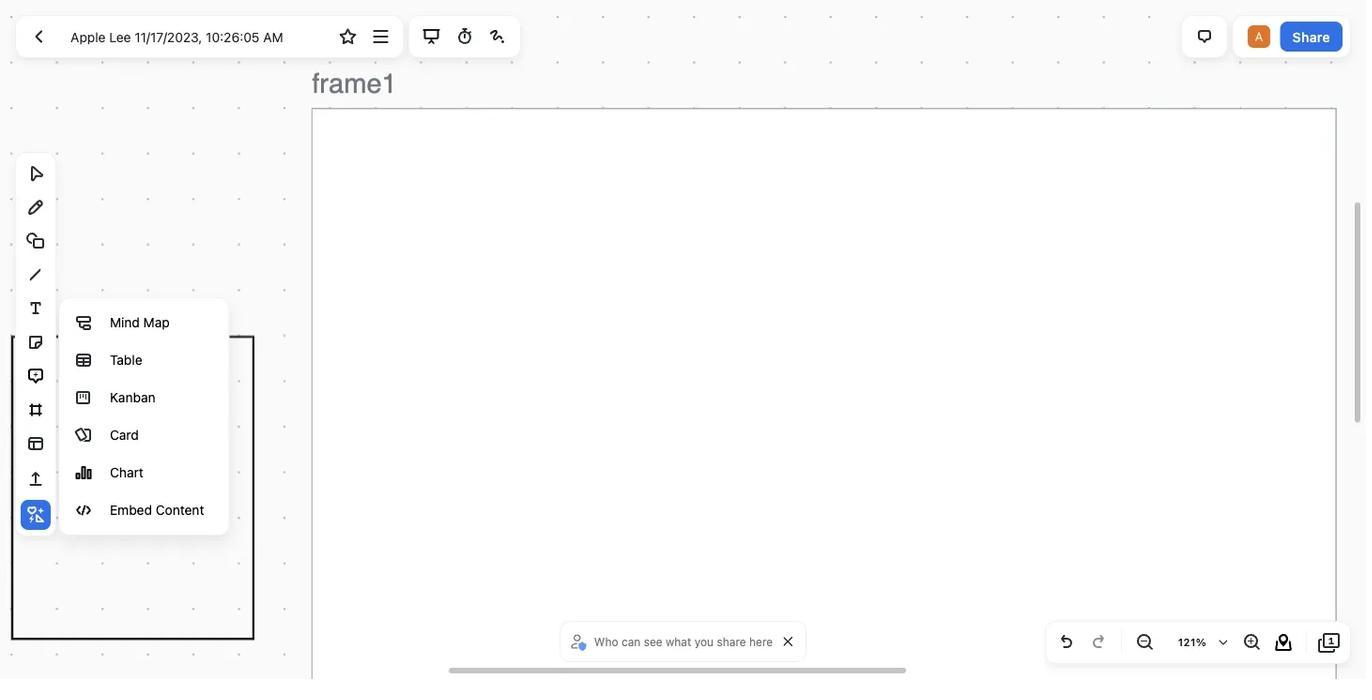 Task type: describe. For each thing, give the bounding box(es) containing it.
what
[[666, 636, 691, 649]]

laser image
[[486, 25, 509, 48]]

embed
[[110, 503, 152, 518]]

kanban
[[110, 390, 155, 406]]

embed content
[[110, 503, 204, 518]]

%
[[1196, 637, 1206, 649]]

can
[[621, 636, 641, 649]]

undo image
[[1055, 632, 1078, 654]]

mini map image
[[1272, 632, 1295, 654]]

dashboard image
[[27, 25, 50, 48]]

zoom in image
[[1240, 632, 1263, 654]]

table
[[110, 353, 142, 368]]

you
[[694, 636, 714, 649]]

share
[[717, 636, 746, 649]]

card
[[110, 428, 139, 443]]

see
[[644, 636, 662, 649]]

share button
[[1280, 22, 1343, 52]]

pages image
[[1318, 632, 1341, 654]]

share
[[1292, 29, 1330, 44]]

comment panel image
[[1193, 25, 1216, 48]]

121 %
[[1178, 637, 1206, 649]]

who can see what you share here button
[[568, 628, 778, 656]]

star this whiteboard image
[[336, 25, 359, 48]]

here
[[749, 636, 773, 649]]

who can see what you share here
[[594, 636, 773, 649]]

121
[[1178, 637, 1196, 649]]

chart
[[110, 465, 143, 481]]



Task type: vqa. For each thing, say whether or not it's contained in the screenshot.
the Mind
yes



Task type: locate. For each thing, give the bounding box(es) containing it.
tooltip containing mind map
[[58, 298, 229, 536]]

content
[[156, 503, 204, 518]]

templates image
[[24, 433, 47, 455]]

who
[[594, 636, 618, 649]]

map
[[143, 315, 170, 330]]

timer image
[[453, 25, 476, 48]]

present image
[[420, 25, 443, 48]]

more tools image
[[24, 504, 47, 527]]

mind
[[110, 315, 140, 330]]

more options image
[[370, 25, 392, 48]]

tooltip
[[58, 298, 229, 536]]

mind map
[[110, 315, 170, 330]]

Document name text field
[[57, 22, 330, 52]]

upload pdfs and images image
[[24, 468, 47, 491]]

zoom out image
[[1133, 632, 1156, 654]]



